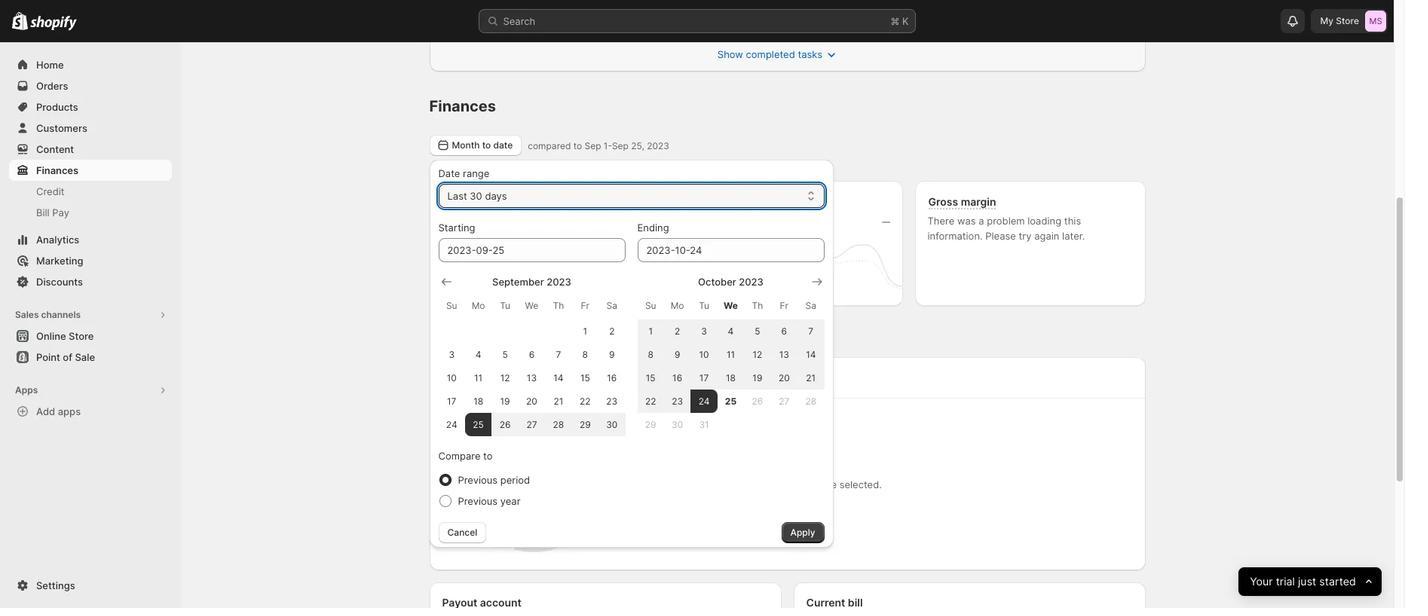 Task type: describe. For each thing, give the bounding box(es) containing it.
there were no sales during the date range selected.
[[641, 479, 882, 491]]

this
[[1065, 215, 1081, 227]]

0 horizontal spatial there
[[641, 479, 668, 491]]

home link
[[9, 54, 172, 75]]

0 horizontal spatial 28 button
[[545, 413, 572, 437]]

sales channels button
[[9, 305, 172, 326]]

0 horizontal spatial 30
[[470, 190, 482, 202]]

1 horizontal spatial 19 button
[[744, 366, 771, 390]]

1 horizontal spatial date
[[787, 479, 808, 491]]

24 for the rightmost 24 button
[[699, 396, 710, 407]]

1 horizontal spatial 11 button
[[718, 343, 744, 366]]

1 vertical spatial 18
[[474, 396, 483, 407]]

grid containing september
[[438, 274, 625, 437]]

1 horizontal spatial 21 button
[[798, 366, 825, 390]]

september 2023
[[492, 276, 572, 288]]

2 2 button from the left
[[664, 320, 691, 343]]

k
[[903, 15, 909, 27]]

1 button for 3
[[572, 320, 599, 343]]

0 vertical spatial 26
[[752, 396, 763, 407]]

2 15 button from the left
[[638, 366, 664, 390]]

sale
[[75, 351, 95, 363]]

orders
[[36, 80, 68, 92]]

previous for previous year
[[458, 495, 498, 507]]

0 horizontal spatial 25 button
[[465, 413, 492, 437]]

2 no change image from the left
[[882, 216, 890, 228]]

fr for october 2023
[[780, 300, 789, 311]]

compare to
[[438, 450, 493, 462]]

2 2 from the left
[[675, 326, 680, 337]]

0 horizontal spatial 12 button
[[492, 366, 519, 390]]

my store
[[1321, 15, 1360, 26]]

previous period
[[458, 474, 530, 486]]

this adds an extra layer of security to your account, and helps keep your financial information safe. link
[[441, 0, 1134, 37]]

0 horizontal spatial 21
[[554, 396, 564, 407]]

selected.
[[840, 479, 882, 491]]

apps
[[15, 385, 38, 396]]

add apps button
[[9, 401, 172, 422]]

0 horizontal spatial 18 button
[[465, 390, 492, 413]]

2 16 button from the left
[[664, 366, 691, 390]]

content
[[36, 143, 74, 155]]

28 for the right "28" button
[[806, 396, 817, 407]]

grid containing october
[[638, 274, 825, 437]]

sunday element for october
[[638, 293, 664, 320]]

1 horizontal spatial 2023
[[647, 140, 670, 151]]

sa for october 2023
[[806, 300, 817, 311]]

1 horizontal spatial 5 button
[[744, 320, 771, 343]]

1 15 button from the left
[[572, 366, 599, 390]]

we for september
[[525, 300, 539, 311]]

1 horizontal spatial 28 button
[[798, 390, 825, 413]]

1 vertical spatial 7
[[556, 349, 561, 360]]

1 vertical spatial 14
[[554, 372, 564, 384]]

1 horizontal spatial 24 button
[[691, 390, 718, 413]]

customers
[[36, 122, 87, 134]]

date range
[[438, 167, 490, 179]]

show completed tasks
[[718, 48, 823, 60]]

discounts link
[[9, 271, 172, 293]]

last 30 days
[[448, 190, 507, 202]]

customers link
[[9, 118, 172, 139]]

previous year
[[458, 495, 521, 507]]

your trial just started button
[[1239, 568, 1382, 596]]

th for september 2023
[[553, 300, 564, 311]]

bill pay
[[36, 207, 69, 219]]

margin
[[961, 195, 996, 208]]

extra
[[558, 11, 582, 23]]

discounts
[[36, 276, 83, 288]]

1 horizontal spatial 27 button
[[771, 390, 798, 413]]

0 horizontal spatial 11 button
[[465, 366, 492, 390]]

analytics link
[[9, 229, 172, 250]]

1 button for 2
[[638, 320, 664, 343]]

1 for 2
[[649, 326, 653, 337]]

settings link
[[9, 575, 172, 596]]

keep
[[788, 11, 810, 23]]

1 horizontal spatial 18 button
[[718, 366, 744, 390]]

of inside this adds an extra layer of security to your account, and helps keep your financial information safe. link
[[610, 11, 619, 23]]

online
[[36, 330, 66, 342]]

security
[[622, 11, 659, 23]]

0 horizontal spatial 6 button
[[519, 343, 545, 366]]

add
[[36, 406, 55, 418]]

5 for 5 button to the right
[[755, 326, 760, 337]]

0 vertical spatial 14
[[806, 349, 816, 360]]

0 vertical spatial 6
[[782, 326, 787, 337]]

0 horizontal spatial range
[[463, 167, 490, 179]]

sales
[[710, 479, 734, 491]]

su for september
[[446, 300, 457, 311]]

0 vertical spatial 4
[[728, 326, 734, 337]]

bill
[[36, 207, 50, 219]]

1 9 from the left
[[609, 349, 615, 360]]

1 vertical spatial range
[[810, 479, 837, 491]]

5 for 5 button to the left
[[502, 349, 508, 360]]

2 8 button from the left
[[638, 343, 664, 366]]

thursday element for october 2023
[[744, 293, 771, 320]]

1 horizontal spatial 20 button
[[771, 366, 798, 390]]

0 horizontal spatial shopify image
[[12, 12, 28, 30]]

0 horizontal spatial 27 button
[[519, 413, 545, 437]]

2 9 button from the left
[[664, 343, 691, 366]]

previous for previous period
[[458, 474, 498, 486]]

1 16 button from the left
[[599, 366, 625, 390]]

products
[[36, 101, 78, 113]]

28 for the leftmost "28" button
[[553, 419, 564, 431]]

0 horizontal spatial 26
[[500, 419, 511, 431]]

2 22 button from the left
[[638, 390, 664, 413]]

trial
[[1276, 575, 1295, 589]]

0 vertical spatial finances
[[429, 97, 496, 115]]

finances breakdown
[[429, 331, 535, 344]]

this adds an extra layer of security to your account, and helps keep your financial information safe.
[[497, 11, 955, 23]]

please
[[986, 230, 1016, 242]]

2 vertical spatial finances
[[429, 331, 475, 344]]

1 horizontal spatial 12 button
[[744, 343, 771, 366]]

to for compared to sep 1-sep 25, 2023
[[574, 140, 582, 151]]

1 horizontal spatial 30
[[606, 419, 618, 431]]

saturday element for october 2023
[[798, 293, 825, 320]]

1 15 from the left
[[581, 372, 590, 384]]

try
[[1019, 230, 1032, 242]]

finances link
[[9, 160, 172, 181]]

1 horizontal spatial 7 button
[[798, 320, 825, 343]]

october
[[698, 276, 737, 288]]

apps
[[58, 406, 81, 418]]

$0.00 for 2nd "$0.00" link from right
[[442, 213, 487, 231]]

Starting text field
[[438, 238, 625, 262]]

20 for the '20' button to the left
[[526, 396, 538, 407]]

2 15 from the left
[[646, 372, 656, 384]]

0 horizontal spatial 19 button
[[492, 390, 519, 413]]

store for online store
[[69, 330, 94, 342]]

1 horizontal spatial 14 button
[[798, 343, 825, 366]]

cancel
[[448, 527, 477, 538]]

0 horizontal spatial 26 button
[[492, 413, 519, 437]]

friday element for october 2023
[[771, 293, 798, 320]]

compare
[[438, 450, 481, 462]]

1 vertical spatial finances
[[36, 164, 78, 176]]

show completed tasks button
[[432, 44, 1125, 65]]

my store image
[[1366, 11, 1387, 32]]

0 horizontal spatial 24 button
[[438, 413, 465, 437]]

tasks
[[798, 48, 823, 60]]

tu for september 2023
[[500, 300, 510, 311]]

0 horizontal spatial 5 button
[[492, 343, 519, 366]]

channels
[[41, 309, 81, 320]]

started
[[1320, 575, 1356, 589]]

my
[[1321, 15, 1334, 26]]

0 horizontal spatial 14 button
[[545, 366, 572, 390]]

0 vertical spatial 7
[[809, 326, 814, 337]]

breakdown
[[478, 331, 535, 344]]

there inside the gross margin there was a problem loading this information. please try again later.
[[928, 215, 955, 227]]

of inside point of sale link
[[63, 351, 72, 363]]

point of sale
[[36, 351, 95, 363]]

1 23 button from the left
[[599, 390, 625, 413]]

your
[[1250, 575, 1273, 589]]

0 horizontal spatial 3
[[449, 349, 455, 360]]

pay
[[52, 207, 69, 219]]

wednesday element for october
[[718, 293, 744, 320]]

1 $0.00 link from the left
[[429, 181, 661, 306]]

sales channels
[[15, 309, 81, 320]]

0 horizontal spatial 4 button
[[465, 343, 492, 366]]

compared
[[528, 140, 571, 151]]

10 for 17
[[447, 372, 457, 384]]

layer
[[585, 11, 607, 23]]

⌘
[[891, 15, 900, 27]]

apps button
[[9, 380, 172, 401]]

gross margin there was a problem loading this information. please try again later.
[[928, 195, 1085, 242]]

16 for 2nd 16 button from the right
[[607, 372, 617, 384]]

date inside dropdown button
[[493, 139, 513, 151]]

an
[[544, 11, 556, 23]]

0 horizontal spatial 7 button
[[545, 343, 572, 366]]

2 30 button from the left
[[664, 413, 691, 437]]

settings
[[36, 580, 75, 592]]

0 horizontal spatial 20 button
[[519, 390, 545, 413]]

gross margin button
[[925, 194, 1000, 210]]

19 for left the 19 button
[[500, 396, 510, 407]]

tuesday element for september
[[492, 293, 519, 320]]

home
[[36, 59, 64, 71]]

1 horizontal spatial 3 button
[[691, 320, 718, 343]]

online store
[[36, 330, 94, 342]]

1 horizontal spatial 17
[[700, 372, 709, 384]]

24 for 24 button to the left
[[446, 419, 457, 431]]

20 for the rightmost the '20' button
[[779, 372, 790, 384]]

later.
[[1063, 230, 1085, 242]]

september
[[492, 276, 544, 288]]

1 horizontal spatial 25 button
[[718, 390, 744, 413]]

1 horizontal spatial $0.00
[[512, 476, 555, 494]]

0 horizontal spatial 3 button
[[438, 343, 465, 366]]

financial
[[836, 11, 875, 23]]

1 30 button from the left
[[599, 413, 625, 437]]

16 for 2nd 16 button
[[673, 372, 683, 384]]

gross
[[929, 195, 959, 208]]

1 horizontal spatial 13 button
[[771, 343, 798, 366]]

content link
[[9, 139, 172, 160]]

10 button for 11
[[691, 343, 718, 366]]

1 vertical spatial 4
[[476, 349, 481, 360]]

just
[[1298, 575, 1317, 589]]

1 horizontal spatial 17 button
[[691, 366, 718, 390]]

information.
[[928, 230, 983, 242]]

cancel button
[[438, 523, 486, 544]]

a
[[979, 215, 984, 227]]



Task type: locate. For each thing, give the bounding box(es) containing it.
12 for left 12 button
[[500, 372, 510, 384]]

1 1 button from the left
[[572, 320, 599, 343]]

1 grid from the left
[[438, 274, 625, 437]]

1 vertical spatial 28
[[553, 419, 564, 431]]

1 your from the left
[[674, 11, 694, 23]]

to right compared
[[574, 140, 582, 151]]

no change image
[[639, 216, 647, 228], [882, 216, 890, 228]]

10 button for 17
[[438, 366, 465, 390]]

1 8 button from the left
[[572, 343, 599, 366]]

13 button
[[771, 343, 798, 366], [519, 366, 545, 390]]

1 horizontal spatial 2 button
[[664, 320, 691, 343]]

finances left breakdown at left bottom
[[429, 331, 475, 344]]

tu down september at the left top
[[500, 300, 510, 311]]

2023 right september at the left top
[[547, 276, 572, 288]]

1 8 from the left
[[583, 349, 588, 360]]

0 horizontal spatial grid
[[438, 274, 625, 437]]

2 1 from the left
[[649, 326, 653, 337]]

0 horizontal spatial $0.00 link
[[429, 181, 661, 306]]

during
[[737, 479, 766, 491]]

4 down finances breakdown
[[476, 349, 481, 360]]

1 horizontal spatial sa
[[806, 300, 817, 311]]

fr for september 2023
[[581, 300, 590, 311]]

products link
[[9, 97, 172, 118]]

1 horizontal spatial sep
[[612, 140, 629, 151]]

0 horizontal spatial 1
[[583, 326, 587, 337]]

problem
[[987, 215, 1025, 227]]

1 no change image from the left
[[639, 216, 647, 228]]

1
[[583, 326, 587, 337], [649, 326, 653, 337]]

to for compare to
[[483, 450, 493, 462]]

1 horizontal spatial we
[[724, 300, 738, 311]]

to right security
[[662, 11, 671, 23]]

information
[[877, 11, 930, 23]]

tuesday element down october
[[691, 293, 718, 320]]

19 for rightmost the 19 button
[[753, 372, 763, 384]]

saturday element
[[599, 293, 625, 320], [798, 293, 825, 320]]

10 button up 31 button
[[691, 343, 718, 366]]

10 for 11
[[699, 349, 709, 360]]

1 vertical spatial 12
[[500, 372, 510, 384]]

of right layer
[[610, 11, 619, 23]]

0 vertical spatial 11
[[727, 349, 735, 360]]

2 22 from the left
[[645, 396, 656, 407]]

thursday element down september 2023
[[545, 293, 572, 320]]

2 8 from the left
[[648, 349, 654, 360]]

2 $0.00 link from the left
[[671, 181, 904, 306]]

28
[[806, 396, 817, 407], [553, 419, 564, 431]]

31 button
[[691, 413, 718, 437]]

we for october
[[724, 300, 738, 311]]

1 vertical spatial 17
[[447, 396, 457, 407]]

your right keep
[[813, 11, 833, 23]]

this
[[497, 11, 516, 23]]

3 down october
[[701, 326, 707, 337]]

friday element
[[572, 293, 599, 320], [771, 293, 798, 320]]

thursday element down the 'october 2023'
[[744, 293, 771, 320]]

2 thursday element from the left
[[744, 293, 771, 320]]

1 button
[[572, 320, 599, 343], [638, 320, 664, 343]]

1 saturday element from the left
[[599, 293, 625, 320]]

10 down finances breakdown
[[447, 372, 457, 384]]

1 vertical spatial 19
[[500, 396, 510, 407]]

30 button
[[599, 413, 625, 437], [664, 413, 691, 437]]

2 your from the left
[[813, 11, 833, 23]]

wednesday element
[[519, 293, 545, 320], [718, 293, 744, 320]]

mo for september
[[472, 300, 485, 311]]

0 horizontal spatial monday element
[[465, 293, 492, 320]]

2023 for october 2023
[[739, 276, 764, 288]]

9 button
[[599, 343, 625, 366], [664, 343, 691, 366]]

1 29 from the left
[[580, 419, 591, 431]]

sunday element
[[438, 293, 465, 320], [638, 293, 664, 320]]

24 button up 31
[[691, 390, 718, 413]]

0 horizontal spatial 16 button
[[599, 366, 625, 390]]

range left the selected.
[[810, 479, 837, 491]]

of left sale
[[63, 351, 72, 363]]

17 button
[[691, 366, 718, 390], [438, 390, 465, 413]]

monday element
[[465, 293, 492, 320], [664, 293, 691, 320]]

friday element for september 2023
[[572, 293, 599, 320]]

0 horizontal spatial 28
[[553, 419, 564, 431]]

1 horizontal spatial 29
[[645, 419, 656, 431]]

apply button
[[782, 523, 825, 544]]

1 horizontal spatial sunday element
[[638, 293, 664, 320]]

adds
[[519, 11, 542, 23]]

1 friday element from the left
[[572, 293, 599, 320]]

7 button
[[798, 320, 825, 343], [545, 343, 572, 366]]

26 button up the compare to
[[492, 413, 519, 437]]

su for october
[[645, 300, 656, 311]]

safe.
[[933, 11, 955, 23]]

2 we from the left
[[724, 300, 738, 311]]

1 for 3
[[583, 326, 587, 337]]

1 horizontal spatial 23 button
[[664, 390, 691, 413]]

26
[[752, 396, 763, 407], [500, 419, 511, 431]]

1 horizontal spatial no change image
[[882, 216, 890, 228]]

$0.00 up year
[[512, 476, 555, 494]]

24 button up compare
[[438, 413, 465, 437]]

1-
[[604, 140, 612, 151]]

we
[[525, 300, 539, 311], [724, 300, 738, 311]]

1 vertical spatial 21
[[554, 396, 564, 407]]

1 previous from the top
[[458, 474, 498, 486]]

11 down finances breakdown
[[474, 372, 483, 384]]

the
[[769, 479, 784, 491]]

0 horizontal spatial 15
[[581, 372, 590, 384]]

helps
[[760, 11, 785, 23]]

store inside button
[[69, 330, 94, 342]]

17 up 31
[[700, 372, 709, 384]]

3 button
[[691, 320, 718, 343], [438, 343, 465, 366]]

1 horizontal spatial tu
[[699, 300, 710, 311]]

2 29 button from the left
[[638, 413, 664, 437]]

7
[[809, 326, 814, 337], [556, 349, 561, 360]]

we down september 2023
[[525, 300, 539, 311]]

previous up previous year on the left bottom
[[458, 474, 498, 486]]

0 horizontal spatial 27
[[527, 419, 537, 431]]

1 2 button from the left
[[599, 320, 625, 343]]

2 sa from the left
[[806, 300, 817, 311]]

th
[[553, 300, 564, 311], [752, 300, 763, 311]]

fr
[[581, 300, 590, 311], [780, 300, 789, 311]]

1 horizontal spatial wednesday element
[[718, 293, 744, 320]]

12 for rightmost 12 button
[[753, 349, 763, 360]]

1 horizontal spatial 3
[[701, 326, 707, 337]]

there
[[928, 215, 955, 227], [641, 479, 668, 491]]

0 vertical spatial 19
[[753, 372, 763, 384]]

1 monday element from the left
[[465, 293, 492, 320]]

4 down the 'october 2023'
[[728, 326, 734, 337]]

1 horizontal spatial 5
[[755, 326, 760, 337]]

0 horizontal spatial 4
[[476, 349, 481, 360]]

1 tuesday element from the left
[[492, 293, 519, 320]]

sa for september 2023
[[607, 300, 618, 311]]

1 sunday element from the left
[[438, 293, 465, 320]]

analytics
[[36, 234, 79, 246]]

5 button down the 'october 2023'
[[744, 320, 771, 343]]

11 button down finances breakdown
[[465, 366, 492, 390]]

1 su from the left
[[446, 300, 457, 311]]

0 vertical spatial 17
[[700, 372, 709, 384]]

0 horizontal spatial 24
[[446, 419, 457, 431]]

wednesday element down the 'october 2023'
[[718, 293, 744, 320]]

was
[[958, 215, 976, 227]]

2
[[609, 326, 615, 337], [675, 326, 680, 337]]

to up previous period
[[483, 450, 493, 462]]

1 horizontal spatial mo
[[671, 300, 684, 311]]

1 horizontal spatial 6 button
[[771, 320, 798, 343]]

0 vertical spatial of
[[610, 11, 619, 23]]

1 vertical spatial 11
[[474, 372, 483, 384]]

0 horizontal spatial tuesday element
[[492, 293, 519, 320]]

2 fr from the left
[[780, 300, 789, 311]]

27 button
[[771, 390, 798, 413], [519, 413, 545, 437]]

1 23 from the left
[[606, 396, 618, 407]]

2023 for september 2023
[[547, 276, 572, 288]]

2 monday element from the left
[[664, 293, 691, 320]]

wednesday element for september
[[519, 293, 545, 320]]

1 vertical spatial 5
[[502, 349, 508, 360]]

0 horizontal spatial your
[[674, 11, 694, 23]]

12 button
[[744, 343, 771, 366], [492, 366, 519, 390]]

again
[[1035, 230, 1060, 242]]

1 horizontal spatial 25
[[725, 396, 737, 407]]

10 up 31 button
[[699, 349, 709, 360]]

0 horizontal spatial 14
[[554, 372, 564, 384]]

1 sa from the left
[[607, 300, 618, 311]]

1 horizontal spatial 18
[[726, 372, 736, 384]]

2 9 from the left
[[675, 349, 680, 360]]

loading
[[1028, 215, 1062, 227]]

tuesday element for october
[[691, 293, 718, 320]]

there down "gross" on the top right of the page
[[928, 215, 955, 227]]

1 1 from the left
[[583, 326, 587, 337]]

2 1 button from the left
[[638, 320, 664, 343]]

2 th from the left
[[752, 300, 763, 311]]

we down the 'october 2023'
[[724, 300, 738, 311]]

18 button up the compare to
[[465, 390, 492, 413]]

2 grid from the left
[[638, 274, 825, 437]]

finances up month
[[429, 97, 496, 115]]

year
[[501, 495, 521, 507]]

8 for 2nd the 8 button from the left
[[648, 349, 654, 360]]

0 horizontal spatial no change image
[[639, 216, 647, 228]]

sunday element for september
[[438, 293, 465, 320]]

22
[[580, 396, 591, 407], [645, 396, 656, 407]]

monday element for september
[[465, 293, 492, 320]]

0 horizontal spatial 2
[[609, 326, 615, 337]]

2 mo from the left
[[671, 300, 684, 311]]

11 down the 'october 2023'
[[727, 349, 735, 360]]

point of sale button
[[0, 347, 181, 368]]

no
[[696, 479, 707, 491]]

0 vertical spatial 3
[[701, 326, 707, 337]]

credit link
[[9, 181, 172, 202]]

27 for the right 27 button
[[779, 396, 790, 407]]

th for october 2023
[[752, 300, 763, 311]]

mo for october
[[671, 300, 684, 311]]

wednesday element down september 2023
[[519, 293, 545, 320]]

$0.00 down last
[[442, 213, 487, 231]]

16 button
[[599, 366, 625, 390], [664, 366, 691, 390]]

2 saturday element from the left
[[798, 293, 825, 320]]

bill pay link
[[9, 202, 172, 223]]

1 mo from the left
[[472, 300, 485, 311]]

18 button up 31 button
[[718, 366, 744, 390]]

20
[[779, 372, 790, 384], [526, 396, 538, 407]]

tu for october 2023
[[699, 300, 710, 311]]

5 down the 'october 2023'
[[755, 326, 760, 337]]

search
[[503, 15, 536, 27]]

17 button up compare
[[438, 390, 465, 413]]

1 horizontal spatial saturday element
[[798, 293, 825, 320]]

period
[[501, 474, 530, 486]]

were
[[670, 479, 693, 491]]

1 we from the left
[[525, 300, 539, 311]]

your trial just started
[[1250, 575, 1356, 589]]

0 vertical spatial 12
[[753, 349, 763, 360]]

sales
[[15, 309, 39, 320]]

2 16 from the left
[[673, 372, 683, 384]]

1 horizontal spatial tuesday element
[[691, 293, 718, 320]]

th down the 'october 2023'
[[752, 300, 763, 311]]

compared to sep 1-sep 25, 2023
[[528, 140, 670, 151]]

sep left the 1-
[[585, 140, 601, 151]]

store up sale
[[69, 330, 94, 342]]

previous down previous period
[[458, 495, 498, 507]]

31
[[699, 419, 709, 431]]

2 su from the left
[[645, 300, 656, 311]]

24 up 31
[[699, 396, 710, 407]]

apply
[[791, 527, 815, 538]]

1 2 from the left
[[609, 326, 615, 337]]

date
[[438, 167, 460, 179]]

saturday element for september 2023
[[599, 293, 625, 320]]

2 tuesday element from the left
[[691, 293, 718, 320]]

2 wednesday element from the left
[[718, 293, 744, 320]]

1 tu from the left
[[500, 300, 510, 311]]

13 for the rightmost 13 button
[[779, 349, 789, 360]]

0 horizontal spatial 9
[[609, 349, 615, 360]]

last
[[448, 190, 467, 202]]

1 22 button from the left
[[572, 390, 599, 413]]

2 23 from the left
[[672, 396, 683, 407]]

0 vertical spatial previous
[[458, 474, 498, 486]]

2 friday element from the left
[[771, 293, 798, 320]]

0 horizontal spatial 10 button
[[438, 366, 465, 390]]

12
[[753, 349, 763, 360], [500, 372, 510, 384]]

online store button
[[0, 326, 181, 347]]

3 button left breakdown at left bottom
[[438, 343, 465, 366]]

finances down content
[[36, 164, 78, 176]]

1 horizontal spatial 22 button
[[638, 390, 664, 413]]

to inside dropdown button
[[482, 139, 491, 151]]

ending
[[638, 222, 669, 234]]

0 vertical spatial date
[[493, 139, 513, 151]]

15
[[581, 372, 590, 384], [646, 372, 656, 384]]

1 wednesday element from the left
[[519, 293, 545, 320]]

8 for first the 8 button
[[583, 349, 588, 360]]

1 horizontal spatial 4
[[728, 326, 734, 337]]

5 down breakdown at left bottom
[[502, 349, 508, 360]]

to for month to date
[[482, 139, 491, 151]]

23
[[606, 396, 618, 407], [672, 396, 683, 407]]

tuesday element
[[492, 293, 519, 320], [691, 293, 718, 320]]

store right my
[[1336, 15, 1360, 26]]

there left the were
[[641, 479, 668, 491]]

1 29 button from the left
[[572, 413, 599, 437]]

thursday element for september 2023
[[545, 293, 572, 320]]

0 horizontal spatial 17 button
[[438, 390, 465, 413]]

$0.00 up ending text box
[[685, 213, 730, 231]]

1 vertical spatial store
[[69, 330, 94, 342]]

1 9 button from the left
[[599, 343, 625, 366]]

monday element for october
[[664, 293, 691, 320]]

11 button down the 'october 2023'
[[718, 343, 744, 366]]

0 horizontal spatial thursday element
[[545, 293, 572, 320]]

1 22 from the left
[[580, 396, 591, 407]]

3 button down october
[[691, 320, 718, 343]]

8 button
[[572, 343, 599, 366], [638, 343, 664, 366]]

show
[[718, 48, 743, 60]]

online store link
[[9, 326, 172, 347]]

2 tu from the left
[[699, 300, 710, 311]]

1 horizontal spatial of
[[610, 11, 619, 23]]

29 for first 29 button from the right
[[645, 419, 656, 431]]

1 fr from the left
[[581, 300, 590, 311]]

28 button
[[798, 390, 825, 413], [545, 413, 572, 437]]

2023 right october
[[739, 276, 764, 288]]

2 23 button from the left
[[664, 390, 691, 413]]

1 th from the left
[[553, 300, 564, 311]]

2 sep from the left
[[612, 140, 629, 151]]

your left account,
[[674, 11, 694, 23]]

13 for left 13 button
[[527, 372, 537, 384]]

2 29 from the left
[[645, 419, 656, 431]]

1 horizontal spatial 4 button
[[718, 320, 744, 343]]

29
[[580, 419, 591, 431], [645, 419, 656, 431]]

sep left 25,
[[612, 140, 629, 151]]

point of sale link
[[9, 347, 172, 368]]

1 thursday element from the left
[[545, 293, 572, 320]]

23 button
[[599, 390, 625, 413], [664, 390, 691, 413]]

29 for second 29 button from right
[[580, 419, 591, 431]]

su
[[446, 300, 457, 311], [645, 300, 656, 311]]

0 horizontal spatial 13 button
[[519, 366, 545, 390]]

finances
[[429, 97, 496, 115], [36, 164, 78, 176], [429, 331, 475, 344]]

thursday element
[[545, 293, 572, 320], [744, 293, 771, 320]]

0 vertical spatial 13
[[779, 349, 789, 360]]

0 horizontal spatial 8 button
[[572, 343, 599, 366]]

tuesday element down september at the left top
[[492, 293, 519, 320]]

1 horizontal spatial 6
[[782, 326, 787, 337]]

2 horizontal spatial 30
[[672, 419, 683, 431]]

store for my store
[[1336, 15, 1360, 26]]

0 horizontal spatial 17
[[447, 396, 457, 407]]

3 down finances breakdown
[[449, 349, 455, 360]]

1 horizontal spatial 20
[[779, 372, 790, 384]]

0 vertical spatial 28
[[806, 396, 817, 407]]

27 for leftmost 27 button
[[527, 419, 537, 431]]

of
[[610, 11, 619, 23], [63, 351, 72, 363]]

19 button
[[744, 366, 771, 390], [492, 390, 519, 413]]

date right the
[[787, 479, 808, 491]]

24 up compare
[[446, 419, 457, 431]]

2 button
[[599, 320, 625, 343], [664, 320, 691, 343]]

4
[[728, 326, 734, 337], [476, 349, 481, 360]]

1 horizontal spatial monday element
[[664, 293, 691, 320]]

⌘ k
[[891, 15, 909, 27]]

26 button
[[744, 390, 771, 413], [492, 413, 519, 437]]

0 vertical spatial 24
[[699, 396, 710, 407]]

2 previous from the top
[[458, 495, 498, 507]]

date right month
[[493, 139, 513, 151]]

1 horizontal spatial 10
[[699, 349, 709, 360]]

th down september 2023
[[553, 300, 564, 311]]

tu down october
[[699, 300, 710, 311]]

0 horizontal spatial 29
[[580, 419, 591, 431]]

1 vertical spatial 25
[[473, 419, 484, 431]]

range up last 30 days
[[463, 167, 490, 179]]

1 16 from the left
[[607, 372, 617, 384]]

0 horizontal spatial 12
[[500, 372, 510, 384]]

1 horizontal spatial 21
[[806, 372, 816, 384]]

1 horizontal spatial your
[[813, 11, 833, 23]]

17 up compare
[[447, 396, 457, 407]]

18 button
[[718, 366, 744, 390], [465, 390, 492, 413]]

1 horizontal spatial shopify image
[[30, 16, 77, 31]]

10 button down finances breakdown
[[438, 366, 465, 390]]

1 horizontal spatial 26 button
[[744, 390, 771, 413]]

30
[[470, 190, 482, 202], [606, 419, 618, 431], [672, 419, 683, 431]]

0 horizontal spatial 11
[[474, 372, 483, 384]]

0 horizontal spatial 16
[[607, 372, 617, 384]]

0 horizontal spatial 21 button
[[545, 390, 572, 413]]

shopify image
[[12, 12, 28, 30], [30, 16, 77, 31]]

5 button down september at the left top
[[492, 343, 519, 366]]

0 horizontal spatial 6
[[529, 349, 535, 360]]

1 horizontal spatial 8
[[648, 349, 654, 360]]

$0.00 for 2nd "$0.00" link from left
[[685, 213, 730, 231]]

1 sep from the left
[[585, 140, 601, 151]]

Ending text field
[[638, 238, 825, 262]]

to right month
[[482, 139, 491, 151]]

2 sunday element from the left
[[638, 293, 664, 320]]

17 button up 31 button
[[691, 366, 718, 390]]

18
[[726, 372, 736, 384], [474, 396, 483, 407]]

26 button right 31 button
[[744, 390, 771, 413]]

starting
[[438, 222, 475, 234]]

grid
[[438, 274, 625, 437], [638, 274, 825, 437]]

2023 right 25,
[[647, 140, 670, 151]]



Task type: vqa. For each thing, say whether or not it's contained in the screenshot.


